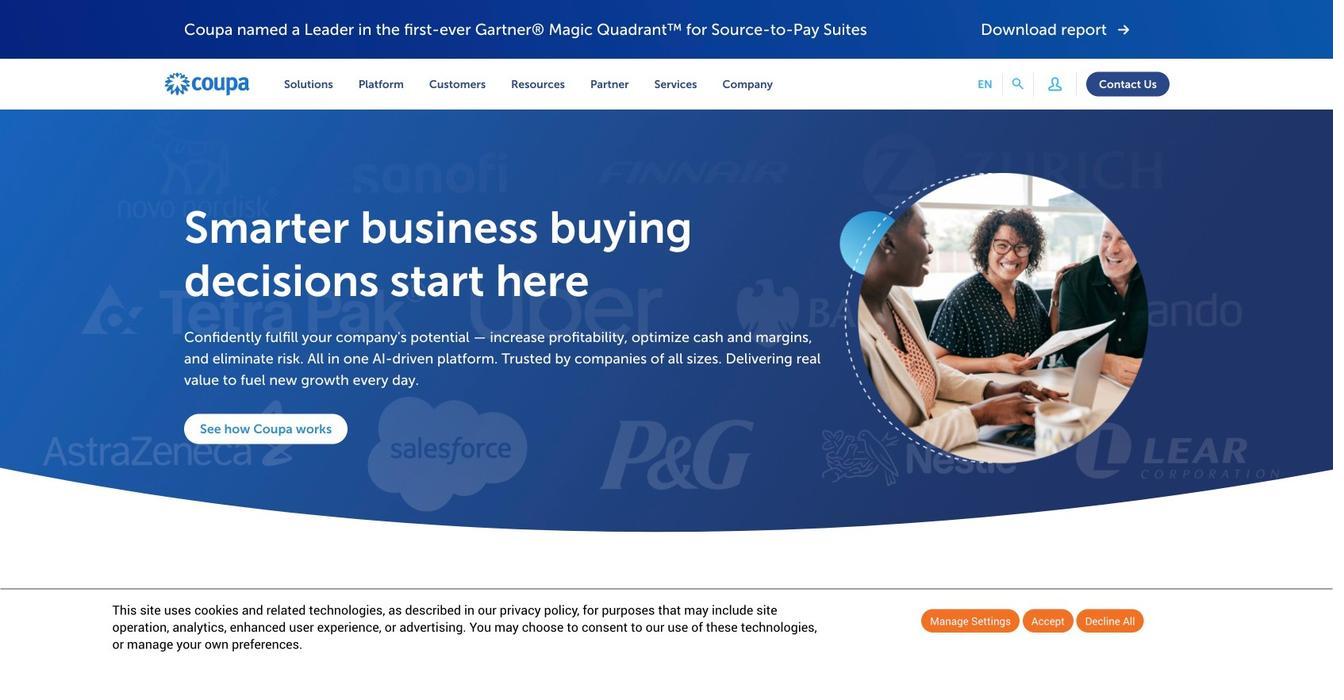 Task type: vqa. For each thing, say whether or not it's contained in the screenshot.
the right Headshot of staff member image
no



Task type: describe. For each thing, give the bounding box(es) containing it.
home image
[[163, 71, 251, 97]]

staff members talking image
[[840, 173, 1149, 463]]

mag glass image
[[1013, 78, 1024, 90]]

platform_user_centric image
[[1044, 72, 1067, 96]]



